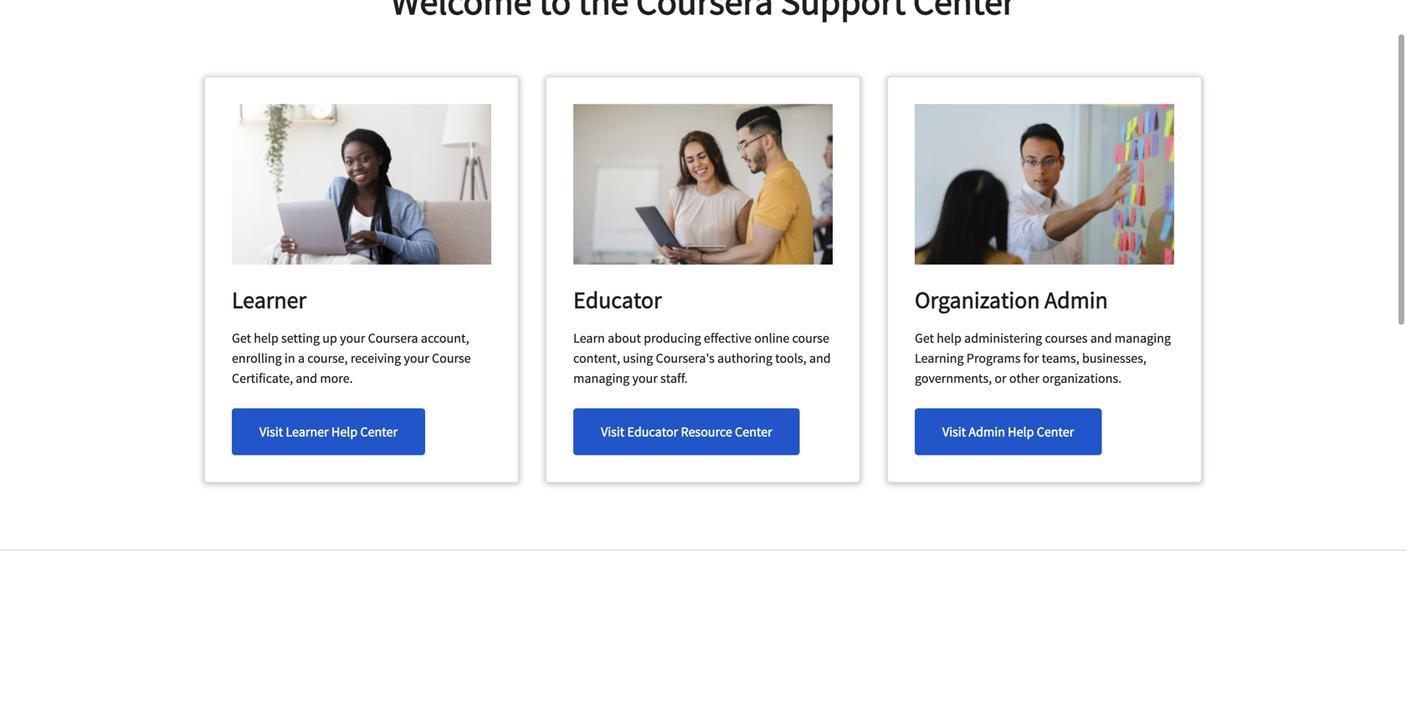 Task type: locate. For each thing, give the bounding box(es) containing it.
help inside the 'get help administering courses and managing learning programs for teams, businesses, governments, or other organizations.'
[[937, 330, 962, 347]]

online
[[754, 330, 790, 347]]

up
[[322, 330, 337, 347]]

1 visit from the left
[[259, 424, 283, 441]]

1 vertical spatial and
[[809, 350, 831, 367]]

1 horizontal spatial help
[[1008, 424, 1034, 441]]

0 vertical spatial admin
[[1045, 285, 1108, 315]]

center down organizations.
[[1037, 424, 1074, 441]]

visit learner help center
[[259, 424, 398, 441]]

admin inside visit admin help center button
[[969, 424, 1005, 441]]

visit down certificate,
[[259, 424, 283, 441]]

2 horizontal spatial center
[[1037, 424, 1074, 441]]

1 vertical spatial learner
[[286, 424, 329, 441]]

help
[[254, 330, 279, 347], [937, 330, 962, 347]]

managing up businesses,
[[1115, 330, 1171, 347]]

2 vertical spatial and
[[296, 370, 317, 387]]

1 horizontal spatial visit
[[601, 424, 625, 441]]

visit admin help center
[[943, 424, 1074, 441]]

learner down more.
[[286, 424, 329, 441]]

1 horizontal spatial center
[[735, 424, 772, 441]]

visit for organization admin
[[943, 424, 966, 441]]

help up learning
[[937, 330, 962, 347]]

1 vertical spatial managing
[[573, 370, 630, 387]]

0 horizontal spatial help
[[254, 330, 279, 347]]

help down more.
[[331, 424, 358, 441]]

center right resource
[[735, 424, 772, 441]]

get inside get help setting up your coursera account, enrolling in a course, receiving your course certificate, and more.
[[232, 330, 251, 347]]

2 vertical spatial your
[[632, 370, 658, 387]]

help
[[331, 424, 358, 441], [1008, 424, 1034, 441]]

content,
[[573, 350, 620, 367]]

and inside learn about producing effective online course content, using coursera's authoring tools, and managing your staff.
[[809, 350, 831, 367]]

managing
[[1115, 330, 1171, 347], [573, 370, 630, 387]]

your down using in the left of the page
[[632, 370, 658, 387]]

1 horizontal spatial get
[[915, 330, 934, 347]]

enrolling
[[232, 350, 282, 367]]

0 horizontal spatial admin
[[969, 424, 1005, 441]]

organization admin
[[915, 285, 1108, 315]]

2 center from the left
[[735, 424, 772, 441]]

0 horizontal spatial center
[[360, 424, 398, 441]]

and up businesses,
[[1090, 330, 1112, 347]]

businesses,
[[1082, 350, 1147, 367]]

get help administering courses and managing learning programs for teams, businesses, governments, or other organizations.
[[915, 330, 1171, 387]]

0 vertical spatial managing
[[1115, 330, 1171, 347]]

center
[[360, 424, 398, 441], [735, 424, 772, 441], [1037, 424, 1074, 441]]

or
[[995, 370, 1007, 387]]

learner up setting
[[232, 285, 306, 315]]

and down a
[[296, 370, 317, 387]]

2 help from the left
[[1008, 424, 1034, 441]]

help down the other
[[1008, 424, 1034, 441]]

center inside button
[[735, 424, 772, 441]]

get inside the 'get help administering courses and managing learning programs for teams, businesses, governments, or other organizations.'
[[915, 330, 934, 347]]

0 vertical spatial and
[[1090, 330, 1112, 347]]

get up enrolling
[[232, 330, 251, 347]]

1 get from the left
[[232, 330, 251, 347]]

help for organization admin
[[1008, 424, 1034, 441]]

0 horizontal spatial get
[[232, 330, 251, 347]]

administering
[[964, 330, 1042, 347]]

help up enrolling
[[254, 330, 279, 347]]

setting
[[281, 330, 320, 347]]

1 center from the left
[[360, 424, 398, 441]]

1 vertical spatial your
[[404, 350, 429, 367]]

center for learner
[[360, 424, 398, 441]]

help for learner
[[331, 424, 358, 441]]

learn about producing effective online course content, using coursera's authoring tools, and managing your staff.
[[573, 330, 831, 387]]

visit learner help center button
[[232, 409, 425, 456]]

authoring
[[717, 350, 773, 367]]

get for learner
[[232, 330, 251, 347]]

learner
[[232, 285, 306, 315], [286, 424, 329, 441]]

0 horizontal spatial and
[[296, 370, 317, 387]]

1 horizontal spatial help
[[937, 330, 962, 347]]

and
[[1090, 330, 1112, 347], [809, 350, 831, 367], [296, 370, 317, 387]]

help for learner
[[254, 330, 279, 347]]

1 help from the left
[[331, 424, 358, 441]]

your
[[340, 330, 365, 347], [404, 350, 429, 367], [632, 370, 658, 387]]

visit down governments,
[[943, 424, 966, 441]]

get up learning
[[915, 330, 934, 347]]

admin for visit
[[969, 424, 1005, 441]]

visit educator resource center button
[[573, 409, 800, 456]]

managing down content,
[[573, 370, 630, 387]]

educator left resource
[[627, 424, 678, 441]]

visit
[[259, 424, 283, 441], [601, 424, 625, 441], [943, 424, 966, 441]]

organization
[[915, 285, 1040, 315]]

0 horizontal spatial help
[[331, 424, 358, 441]]

admin up the courses
[[1045, 285, 1108, 315]]

2 help from the left
[[937, 330, 962, 347]]

2 horizontal spatial your
[[632, 370, 658, 387]]

account,
[[421, 330, 469, 347]]

2 get from the left
[[915, 330, 934, 347]]

course
[[792, 330, 829, 347]]

admin down or
[[969, 424, 1005, 441]]

visit down content,
[[601, 424, 625, 441]]

educator up about
[[573, 285, 662, 315]]

center down receiving
[[360, 424, 398, 441]]

get
[[232, 330, 251, 347], [915, 330, 934, 347]]

0 horizontal spatial visit
[[259, 424, 283, 441]]

0 horizontal spatial your
[[340, 330, 365, 347]]

a
[[298, 350, 305, 367]]

1 vertical spatial educator
[[627, 424, 678, 441]]

2 horizontal spatial and
[[1090, 330, 1112, 347]]

your down coursera
[[404, 350, 429, 367]]

coursera
[[368, 330, 418, 347]]

3 visit from the left
[[943, 424, 966, 441]]

help inside get help setting up your coursera account, enrolling in a course, receiving your course certificate, and more.
[[254, 330, 279, 347]]

and inside get help setting up your coursera account, enrolling in a course, receiving your course certificate, and more.
[[296, 370, 317, 387]]

1 horizontal spatial admin
[[1045, 285, 1108, 315]]

educator
[[573, 285, 662, 315], [627, 424, 678, 441]]

visit admin help center button
[[915, 409, 1102, 456]]

certificate,
[[232, 370, 293, 387]]

0 horizontal spatial managing
[[573, 370, 630, 387]]

1 horizontal spatial managing
[[1115, 330, 1171, 347]]

admin
[[1045, 285, 1108, 315], [969, 424, 1005, 441]]

3 center from the left
[[1037, 424, 1074, 441]]

teams,
[[1042, 350, 1080, 367]]

2 horizontal spatial visit
[[943, 424, 966, 441]]

your right up
[[340, 330, 365, 347]]

0 vertical spatial educator
[[573, 285, 662, 315]]

1 horizontal spatial and
[[809, 350, 831, 367]]

1 vertical spatial admin
[[969, 424, 1005, 441]]

resource
[[681, 424, 732, 441]]

about
[[608, 330, 641, 347]]

2 visit from the left
[[601, 424, 625, 441]]

receiving
[[351, 350, 401, 367]]

0 vertical spatial learner
[[232, 285, 306, 315]]

and down course
[[809, 350, 831, 367]]

educator inside button
[[627, 424, 678, 441]]

1 help from the left
[[254, 330, 279, 347]]

help for organization admin
[[937, 330, 962, 347]]

visit inside button
[[601, 424, 625, 441]]



Task type: describe. For each thing, give the bounding box(es) containing it.
effective
[[704, 330, 752, 347]]

using
[[623, 350, 653, 367]]

get for organization admin
[[915, 330, 934, 347]]

and inside the 'get help administering courses and managing learning programs for teams, businesses, governments, or other organizations.'
[[1090, 330, 1112, 347]]

visit for learner
[[259, 424, 283, 441]]

course,
[[307, 350, 348, 367]]

more.
[[320, 370, 353, 387]]

staff.
[[660, 370, 688, 387]]

in
[[285, 350, 295, 367]]

center for educator
[[735, 424, 772, 441]]

managing inside the 'get help administering courses and managing learning programs for teams, businesses, governments, or other organizations.'
[[1115, 330, 1171, 347]]

0 vertical spatial your
[[340, 330, 365, 347]]

visit for educator
[[601, 424, 625, 441]]

center for organization admin
[[1037, 424, 1074, 441]]

get help setting up your coursera account, enrolling in a course, receiving your course certificate, and more.
[[232, 330, 471, 387]]

visit educator resource center
[[601, 424, 772, 441]]

organizations.
[[1042, 370, 1122, 387]]

for
[[1023, 350, 1039, 367]]

your inside learn about producing effective online course content, using coursera's authoring tools, and managing your staff.
[[632, 370, 658, 387]]

admin for organization
[[1045, 285, 1108, 315]]

other
[[1009, 370, 1040, 387]]

courses
[[1045, 330, 1088, 347]]

managing inside learn about producing effective online course content, using coursera's authoring tools, and managing your staff.
[[573, 370, 630, 387]]

learn
[[573, 330, 605, 347]]

programs
[[967, 350, 1021, 367]]

tools,
[[775, 350, 807, 367]]

learner inside button
[[286, 424, 329, 441]]

governments,
[[915, 370, 992, 387]]

learning
[[915, 350, 964, 367]]

1 horizontal spatial your
[[404, 350, 429, 367]]

producing
[[644, 330, 701, 347]]

coursera's
[[656, 350, 715, 367]]

course
[[432, 350, 471, 367]]



Task type: vqa. For each thing, say whether or not it's contained in the screenshot.


